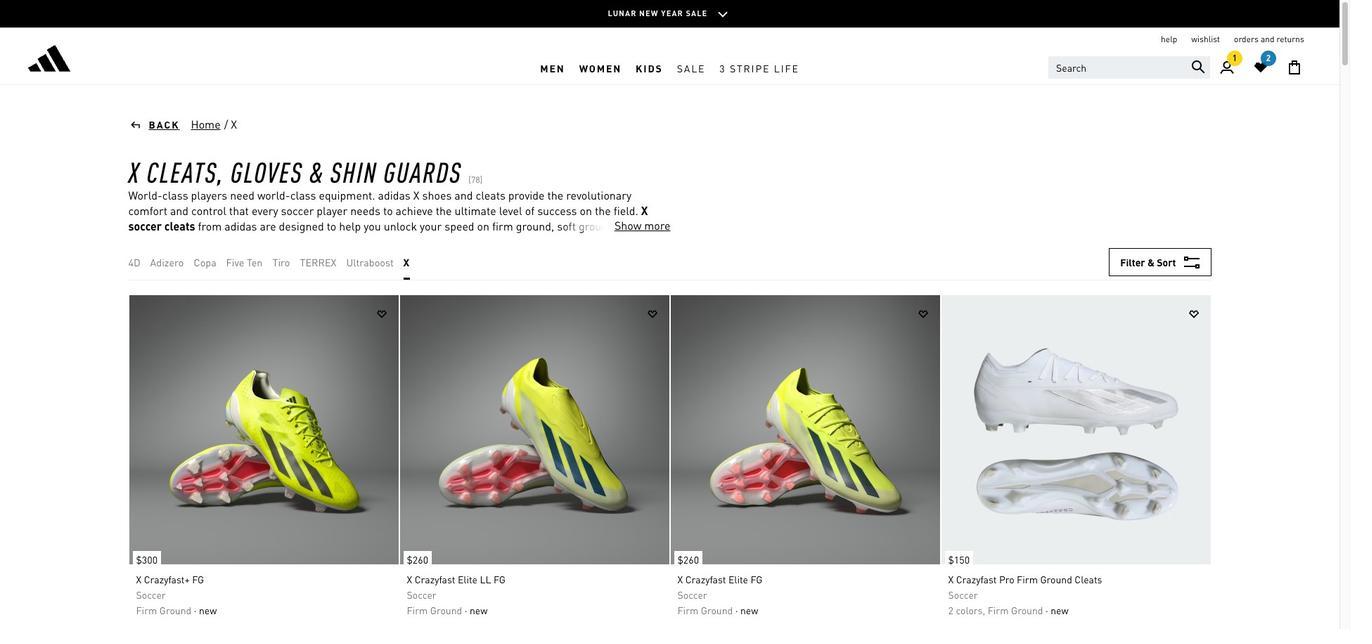 Task type: locate. For each thing, give the bounding box(es) containing it.
2 horizontal spatial crazyfast
[[956, 573, 997, 586]]

won't
[[224, 250, 251, 264]]

firm inside x crazyfast elite ll fg soccer firm ground · new
[[407, 604, 428, 617]]

show more
[[614, 218, 670, 233]]

soccer yellow x crazyfast+ fg image
[[129, 295, 398, 565]]

crazyfast inside x crazyfast pro firm ground cleats soccer 2 colors, firm ground · new
[[956, 573, 997, 586]]

and
[[1261, 34, 1274, 44], [454, 188, 473, 203], [170, 203, 188, 218], [429, 234, 447, 249]]

& left shin
[[310, 153, 324, 189]]

protection
[[128, 250, 179, 264]]

x
[[231, 117, 237, 131], [128, 153, 140, 189], [413, 188, 419, 203], [641, 203, 648, 218], [247, 234, 253, 249], [576, 250, 583, 264], [403, 256, 409, 269], [136, 573, 141, 586], [407, 573, 412, 586], [677, 573, 683, 586], [948, 573, 954, 586]]

you down needs
[[364, 219, 381, 233]]

adidas up x soccer cleats "link"
[[378, 188, 410, 203]]

to right mold
[[548, 234, 558, 249]]

0 horizontal spatial that
[[182, 250, 201, 264]]

that
[[229, 203, 249, 218], [182, 250, 201, 264]]

1 vertical spatial help
[[339, 219, 361, 233]]

0 horizontal spatial cleats
[[164, 219, 195, 233]]

0 horizontal spatial 2
[[948, 604, 953, 617]]

2 soccer from the left
[[407, 589, 437, 601]]

1 horizontal spatial $260 link
[[670, 544, 702, 568]]

of
[[525, 203, 535, 218]]

2 left colors,
[[948, 604, 953, 617]]

4d link
[[128, 255, 140, 270]]

1 vertical spatial for
[[458, 250, 472, 264]]

x soccer cleats
[[128, 203, 648, 233]]

3 fg from the left
[[751, 573, 762, 586]]

3 new from the left
[[740, 604, 758, 617]]

fg
[[192, 573, 204, 586], [494, 573, 505, 586], [751, 573, 762, 586]]

players
[[191, 188, 227, 203]]

soccer up indoor
[[128, 219, 162, 233]]

1 horizontal spatial you
[[364, 219, 381, 233]]

crazyfast inside x crazyfast elite fg soccer firm ground · new
[[685, 573, 726, 586]]

0 vertical spatial cleats
[[476, 188, 505, 203]]

2 horizontal spatial fg
[[751, 573, 762, 586]]

1 vertical spatial sale
[[677, 62, 706, 74]]

and right orders
[[1261, 34, 1274, 44]]

2 $260 from the left
[[677, 553, 699, 566]]

1 vertical spatial 2
[[948, 604, 953, 617]]

men
[[540, 62, 565, 74]]

new inside x crazyfast elite ll fg soccer firm ground · new
[[470, 604, 488, 617]]

1 fg from the left
[[192, 573, 204, 586]]

the down the revolutionary on the top left
[[595, 203, 611, 218]]

2 class from the left
[[290, 188, 316, 203]]

ground,
[[516, 219, 554, 233], [579, 219, 617, 233]]

guards
[[384, 153, 462, 189]]

0 horizontal spatial class
[[162, 188, 188, 203]]

1 horizontal spatial for
[[604, 234, 618, 249]]

1 horizontal spatial $260
[[677, 553, 699, 566]]

1 horizontal spatial cleats
[[476, 188, 505, 203]]

1 horizontal spatial elite
[[728, 573, 748, 586]]

ground, up leg
[[579, 219, 617, 233]]

1 horizontal spatial on
[[580, 203, 592, 218]]

your down achieve
[[420, 219, 442, 233]]

& inside button
[[1148, 256, 1155, 269]]

1 horizontal spatial ground,
[[579, 219, 617, 233]]

world-
[[257, 188, 290, 203]]

$260 link up x crazyfast elite ll fg soccer firm ground · new
[[400, 544, 432, 568]]

1 horizontal spatial class
[[290, 188, 316, 203]]

0 vertical spatial your
[[420, 219, 442, 233]]

1 horizontal spatial &
[[1148, 256, 1155, 269]]

firm
[[492, 219, 513, 233]]

new
[[199, 604, 217, 617], [470, 604, 488, 617], [740, 604, 758, 617], [1051, 604, 1068, 617]]

for inside are super-lightweight and pre-curved to mold to your leg for protection that you won't know is even there. check out
[[604, 234, 618, 249]]

$260 up x crazyfast elite fg soccer firm ground · new
[[677, 553, 699, 566]]

0 vertical spatial that
[[229, 203, 249, 218]]

2 $260 link from the left
[[670, 544, 702, 568]]

0 horizontal spatial $260
[[407, 553, 428, 566]]

2 inside 'link'
[[1266, 53, 1271, 63]]

3 soccer from the left
[[677, 589, 707, 601]]

soccer yellow x crazyfast elite fg image
[[670, 295, 940, 565]]

your down mold
[[516, 250, 538, 264]]

fg inside x crazyfast+ fg soccer firm ground · new
[[192, 573, 204, 586]]

to inside from adidas are designed to help you unlock your speed on firm ground, soft ground, turf or indoor surfaces. adidas x
[[327, 219, 336, 233]]

2 new from the left
[[470, 604, 488, 617]]

$260 up x crazyfast elite ll fg soccer firm ground · new
[[407, 553, 428, 566]]

1 new from the left
[[199, 604, 217, 617]]

ground
[[1040, 573, 1072, 586], [159, 604, 191, 617], [430, 604, 462, 617], [701, 604, 733, 617], [1011, 604, 1043, 617]]

2 vertical spatial your
[[516, 250, 538, 264]]

the up success
[[547, 188, 563, 203]]

adidas inside for keeping your adidas x soccer gear in game shape.
[[541, 250, 574, 264]]

your down soft
[[561, 234, 583, 249]]

you left five
[[204, 250, 221, 264]]

the
[[547, 188, 563, 203], [436, 203, 452, 218], [595, 203, 611, 218]]

your
[[420, 219, 442, 233], [561, 234, 583, 249], [516, 250, 538, 264]]

on inside world-class players need world-class equipment. adidas x shoes and cleats provide the revolutionary comfort and control that every soccer player needs to achieve the ultimate level of success on the field.
[[580, 203, 592, 218]]

2 crazyfast from the left
[[685, 573, 726, 586]]

and left the pre-
[[429, 234, 447, 249]]

1 horizontal spatial soccer
[[281, 203, 314, 218]]

1 vertical spatial you
[[204, 250, 221, 264]]

curved
[[472, 234, 505, 249]]

soccer down leg
[[585, 250, 618, 264]]

3 stripe life link
[[713, 51, 806, 84]]

are super-lightweight and pre-curved to mold to your leg for protection that you won't know is even there. check out
[[128, 234, 618, 264]]

x inside x crazyfast pro firm ground cleats soccer 2 colors, firm ground · new
[[948, 573, 954, 586]]

soccer
[[136, 589, 166, 601], [407, 589, 437, 601], [677, 589, 707, 601], [948, 589, 978, 601]]

soccer yellow x crazyfast elite ll fg image
[[400, 295, 669, 565]]

$260 for x crazyfast elite ll fg
[[407, 553, 428, 566]]

1 horizontal spatial help
[[1161, 34, 1177, 44]]

speed
[[445, 219, 474, 233]]

0 horizontal spatial soccer
[[128, 219, 162, 233]]

orders and returns link
[[1234, 34, 1304, 45]]

new inside x crazyfast elite fg soccer firm ground · new
[[740, 604, 758, 617]]

$150 link
[[941, 544, 973, 568]]

more
[[644, 218, 670, 233]]

$300
[[136, 553, 158, 566]]

1 soccer from the left
[[136, 589, 166, 601]]

0 horizontal spatial help
[[339, 219, 361, 233]]

0 vertical spatial you
[[364, 219, 381, 233]]

4 soccer from the left
[[948, 589, 978, 601]]

list
[[128, 245, 419, 280]]

0 horizontal spatial you
[[204, 250, 221, 264]]

from
[[198, 219, 222, 233]]

soccer inside x crazyfast elite fg soccer firm ground · new
[[677, 589, 707, 601]]

1 horizontal spatial are
[[319, 234, 335, 249]]

1 horizontal spatial that
[[229, 203, 249, 218]]

2 horizontal spatial your
[[561, 234, 583, 249]]

that down the surfaces. on the left top of page
[[182, 250, 201, 264]]

1 elite from the left
[[458, 573, 477, 586]]

to down player
[[327, 219, 336, 233]]

ll
[[480, 573, 491, 586]]

x cleats, gloves & shin guards [78]
[[128, 153, 483, 189]]

firm
[[1017, 573, 1038, 586], [136, 604, 157, 617], [407, 604, 428, 617], [677, 604, 698, 617], [988, 604, 1009, 617]]

1 $260 link from the left
[[400, 544, 432, 568]]

0 horizontal spatial &
[[310, 153, 324, 189]]

1 horizontal spatial crazyfast
[[685, 573, 726, 586]]

to up unlock
[[383, 203, 393, 218]]

0 horizontal spatial your
[[420, 219, 442, 233]]

class up the designed at the left of the page
[[290, 188, 316, 203]]

1 crazyfast from the left
[[415, 573, 455, 586]]

for down the pre-
[[458, 250, 472, 264]]

five ten link
[[226, 255, 263, 270]]

kids link
[[629, 51, 670, 84]]

1 vertical spatial that
[[182, 250, 201, 264]]

copa link
[[194, 255, 216, 270]]

2 · from the left
[[465, 604, 467, 617]]

2 elite from the left
[[728, 573, 748, 586]]

$260 link up x crazyfast elite fg soccer firm ground · new
[[670, 544, 702, 568]]

sale
[[686, 8, 708, 18], [677, 62, 706, 74]]

1 vertical spatial soccer
[[128, 219, 162, 233]]

cleats down [78]
[[476, 188, 505, 203]]

2 down orders and returns link
[[1266, 53, 1271, 63]]

are down every
[[260, 219, 276, 233]]

that down need
[[229, 203, 249, 218]]

elite for ll
[[458, 573, 477, 586]]

crazyfast inside x crazyfast elite ll fg soccer firm ground · new
[[415, 573, 455, 586]]

1 horizontal spatial 2
[[1266, 53, 1271, 63]]

new inside x crazyfast pro firm ground cleats soccer 2 colors, firm ground · new
[[1051, 604, 1068, 617]]

every
[[252, 203, 278, 218]]

sale left 3
[[677, 62, 706, 74]]

to
[[383, 203, 393, 218], [327, 219, 336, 233], [508, 234, 518, 249], [548, 234, 558, 249]]

ten
[[247, 256, 263, 269]]

1 horizontal spatial your
[[516, 250, 538, 264]]

soccer white x crazyfast pro firm ground cleats image
[[941, 295, 1210, 565]]

success
[[537, 203, 577, 218]]

& left sort
[[1148, 256, 1155, 269]]

4 · from the left
[[1046, 604, 1048, 617]]

· inside x crazyfast elite fg soccer firm ground · new
[[735, 604, 738, 617]]

2 horizontal spatial the
[[595, 203, 611, 218]]

2
[[1266, 53, 1271, 63], [948, 604, 953, 617]]

you inside are super-lightweight and pre-curved to mold to your leg for protection that you won't know is even there. check out
[[204, 250, 221, 264]]

2 vertical spatial soccer
[[585, 250, 618, 264]]

cleats up the surfaces. on the left top of page
[[164, 219, 195, 233]]

on down the revolutionary on the top left
[[580, 203, 592, 218]]

1 · from the left
[[194, 604, 197, 617]]

the down shoes
[[436, 203, 452, 218]]

1 vertical spatial are
[[319, 234, 335, 249]]

returns
[[1277, 34, 1304, 44]]

pro
[[999, 573, 1014, 586]]

1 vertical spatial on
[[477, 219, 489, 233]]

or
[[641, 219, 651, 233]]

ground inside x crazyfast elite fg soccer firm ground · new
[[701, 604, 733, 617]]

$260 link for x crazyfast elite fg
[[670, 544, 702, 568]]

cleats
[[476, 188, 505, 203], [164, 219, 195, 233]]

on up curved
[[477, 219, 489, 233]]

to down firm
[[508, 234, 518, 249]]

firm inside x crazyfast+ fg soccer firm ground · new
[[136, 604, 157, 617]]

help left wishlist
[[1161, 34, 1177, 44]]

shin
[[330, 153, 377, 189]]

are
[[260, 219, 276, 233], [319, 234, 335, 249]]

elite inside x crazyfast elite fg soccer firm ground · new
[[728, 573, 748, 586]]

0 horizontal spatial $260 link
[[400, 544, 432, 568]]

help up super-
[[339, 219, 361, 233]]

crazyfast for ground
[[685, 573, 726, 586]]

are up there. on the top
[[319, 234, 335, 249]]

elite
[[458, 573, 477, 586], [728, 573, 748, 586]]

x crazyfast elite ll fg soccer firm ground · new
[[407, 573, 505, 617]]

&
[[310, 153, 324, 189], [1148, 256, 1155, 269]]

back button
[[128, 117, 180, 131]]

0 vertical spatial soccer
[[281, 203, 314, 218]]

provide
[[508, 188, 545, 203]]

class up comfort
[[162, 188, 188, 203]]

$260
[[407, 553, 428, 566], [677, 553, 699, 566]]

show more button
[[604, 218, 670, 233]]

filter
[[1120, 256, 1145, 269]]

0 horizontal spatial for
[[458, 250, 472, 264]]

your inside are super-lightweight and pre-curved to mold to your leg for protection that you won't know is even there. check out
[[561, 234, 583, 249]]

3 crazyfast from the left
[[956, 573, 997, 586]]

0 horizontal spatial elite
[[458, 573, 477, 586]]

1 vertical spatial cleats
[[164, 219, 195, 233]]

1 $260 from the left
[[407, 553, 428, 566]]

$150
[[948, 553, 970, 566]]

0 horizontal spatial ground,
[[516, 219, 554, 233]]

0 horizontal spatial fg
[[192, 573, 204, 586]]

crazyfast for firm
[[415, 573, 455, 586]]

0 vertical spatial 2
[[1266, 53, 1271, 63]]

main navigation element
[[320, 51, 1019, 84]]

adidas
[[378, 188, 410, 203], [224, 219, 257, 233], [212, 234, 244, 249], [541, 250, 574, 264]]

adidas down mold
[[541, 250, 574, 264]]

orders
[[1234, 34, 1259, 44]]

elite inside x crazyfast elite ll fg soccer firm ground · new
[[458, 573, 477, 586]]

0 vertical spatial for
[[604, 234, 618, 249]]

3 · from the left
[[735, 604, 738, 617]]

soccer up the designed at the left of the page
[[281, 203, 314, 218]]

0 horizontal spatial crazyfast
[[415, 573, 455, 586]]

designed
[[279, 219, 324, 233]]

1 vertical spatial your
[[561, 234, 583, 249]]

x inside from adidas are designed to help you unlock your speed on firm ground, soft ground, turf or indoor surfaces. adidas x
[[247, 234, 253, 249]]

gear
[[621, 250, 644, 264]]

4 new from the left
[[1051, 604, 1068, 617]]

soccer inside for keeping your adidas x soccer gear in game shape.
[[585, 250, 618, 264]]

0 horizontal spatial the
[[436, 203, 452, 218]]

adidas down every
[[224, 219, 257, 233]]

you
[[364, 219, 381, 233], [204, 250, 221, 264]]

help
[[1161, 34, 1177, 44], [339, 219, 361, 233]]

0 horizontal spatial are
[[260, 219, 276, 233]]

1 vertical spatial &
[[1148, 256, 1155, 269]]

super-
[[338, 234, 371, 249]]

soccer inside x soccer cleats
[[128, 219, 162, 233]]

0 vertical spatial on
[[580, 203, 592, 218]]

2 fg from the left
[[494, 573, 505, 586]]

sale right year
[[686, 8, 708, 18]]

for right leg
[[604, 234, 618, 249]]

1 ground, from the left
[[516, 219, 554, 233]]

x inside world-class players need world-class equipment. adidas x shoes and cleats provide the revolutionary comfort and control that every soccer player needs to achieve the ultimate level of success on the field.
[[413, 188, 419, 203]]

2 horizontal spatial soccer
[[585, 250, 618, 264]]

1 horizontal spatial fg
[[494, 573, 505, 586]]

are inside from adidas are designed to help you unlock your speed on firm ground, soft ground, turf or indoor surfaces. adidas x
[[260, 219, 276, 233]]

0 horizontal spatial on
[[477, 219, 489, 233]]

0 vertical spatial are
[[260, 219, 276, 233]]

adidas inside world-class players need world-class equipment. adidas x shoes and cleats provide the revolutionary comfort and control that every soccer player needs to achieve the ultimate level of success on the field.
[[378, 188, 410, 203]]

ground, up mold
[[516, 219, 554, 233]]

class
[[162, 188, 188, 203], [290, 188, 316, 203]]



Task type: describe. For each thing, give the bounding box(es) containing it.
help link
[[1161, 34, 1177, 45]]

need
[[230, 188, 255, 203]]

you inside from adidas are designed to help you unlock your speed on firm ground, soft ground, turf or indoor surfaces. adidas x
[[364, 219, 381, 233]]

indoor
[[128, 234, 160, 249]]

women
[[579, 62, 622, 74]]

4d
[[128, 256, 140, 269]]

0 vertical spatial help
[[1161, 34, 1177, 44]]

sale inside main navigation element
[[677, 62, 706, 74]]

3 stripe life
[[720, 62, 799, 74]]

fg inside x crazyfast elite ll fg soccer firm ground · new
[[494, 573, 505, 586]]

$300 link
[[129, 544, 161, 568]]

on inside from adidas are designed to help you unlock your speed on firm ground, soft ground, turf or indoor surfaces. adidas x
[[477, 219, 489, 233]]

that inside are super-lightweight and pre-curved to mold to your leg for protection that you won't know is even there. check out
[[182, 250, 201, 264]]

soft
[[557, 219, 576, 233]]

2 link
[[1244, 51, 1278, 84]]

keeping
[[475, 250, 513, 264]]

soccer inside world-class players need world-class equipment. adidas x shoes and cleats provide the revolutionary comfort and control that every soccer player needs to achieve the ultimate level of success on the field.
[[281, 203, 314, 218]]

for inside for keeping your adidas x soccer gear in game shape.
[[458, 250, 472, 264]]

1 class from the left
[[162, 188, 188, 203]]

world-class players need world-class equipment. adidas x shoes and cleats provide the revolutionary comfort and control that every soccer player needs to achieve the ultimate level of success on the field.
[[128, 188, 641, 218]]

life
[[774, 62, 799, 74]]

lunar
[[608, 8, 637, 18]]

unlock
[[384, 219, 417, 233]]

your inside from adidas are designed to help you unlock your speed on firm ground, soft ground, turf or indoor surfaces. adidas x
[[420, 219, 442, 233]]

ground inside x crazyfast elite ll fg soccer firm ground · new
[[430, 604, 462, 617]]

· inside x crazyfast elite ll fg soccer firm ground · new
[[465, 604, 467, 617]]

your inside for keeping your adidas x soccer gear in game shape.
[[516, 250, 538, 264]]

fg inside x crazyfast elite fg soccer firm ground · new
[[751, 573, 762, 586]]

firm inside x crazyfast elite fg soccer firm ground · new
[[677, 604, 698, 617]]

home
[[191, 117, 221, 131]]

1 link
[[1210, 51, 1244, 84]]

field.
[[614, 203, 638, 218]]

world-
[[128, 188, 162, 203]]

x soccer cleats link
[[128, 203, 648, 233]]

there.
[[320, 250, 350, 264]]

help inside from adidas are designed to help you unlock your speed on firm ground, soft ground, turf or indoor surfaces. adidas x
[[339, 219, 361, 233]]

soccer inside x crazyfast elite ll fg soccer firm ground · new
[[407, 589, 437, 601]]

in
[[647, 250, 656, 264]]

x link
[[403, 255, 409, 270]]

cleats,
[[147, 153, 224, 189]]

1
[[1232, 53, 1237, 63]]

men link
[[533, 51, 572, 84]]

1 horizontal spatial the
[[547, 188, 563, 203]]

ultraboost link
[[346, 255, 394, 270]]

orders and returns
[[1234, 34, 1304, 44]]

adizero
[[150, 256, 184, 269]]

soccer inside x crazyfast pro firm ground cleats soccer 2 colors, firm ground · new
[[948, 589, 978, 601]]

year
[[661, 8, 683, 18]]

women link
[[572, 51, 629, 84]]

$260 link for x crazyfast elite ll fg
[[400, 544, 432, 568]]

level
[[499, 203, 522, 218]]

gloves
[[231, 153, 303, 189]]

x inside list
[[403, 256, 409, 269]]

x crazyfast pro firm ground cleats soccer 2 colors, firm ground · new
[[948, 573, 1102, 617]]

2 ground, from the left
[[579, 219, 617, 233]]

comfort
[[128, 203, 167, 218]]

crazyfast+
[[144, 573, 190, 586]]

lunar new year sale
[[608, 8, 708, 18]]

soccer inside x crazyfast+ fg soccer firm ground · new
[[136, 589, 166, 601]]

x inside for keeping your adidas x soccer gear in game shape.
[[576, 250, 583, 264]]

· inside x crazyfast pro firm ground cleats soccer 2 colors, firm ground · new
[[1046, 604, 1048, 617]]

terrex
[[300, 256, 336, 269]]

crazyfast for soccer
[[956, 573, 997, 586]]

2 inside x crazyfast pro firm ground cleats soccer 2 colors, firm ground · new
[[948, 604, 953, 617]]

new
[[639, 8, 659, 18]]

from adidas are designed to help you unlock your speed on firm ground, soft ground, turf or indoor surfaces. adidas x
[[128, 219, 651, 249]]

tiro
[[272, 256, 290, 269]]

ground inside x crazyfast+ fg soccer firm ground · new
[[159, 604, 191, 617]]

sale link
[[670, 51, 713, 84]]

back
[[149, 118, 180, 131]]

cleats
[[1075, 573, 1102, 586]]

x crazyfast+ fg soccer firm ground · new
[[136, 573, 217, 617]]

colors,
[[956, 604, 985, 617]]

terrex link
[[300, 255, 336, 270]]

needs
[[350, 203, 380, 218]]

stripe
[[730, 62, 770, 74]]

cleats inside x soccer cleats
[[164, 219, 195, 233]]

and up ultimate
[[454, 188, 473, 203]]

even
[[294, 250, 317, 264]]

x inside x crazyfast+ fg soccer firm ground · new
[[136, 573, 141, 586]]

out
[[386, 250, 402, 264]]

adidas up won't
[[212, 234, 244, 249]]

list containing 4d
[[128, 245, 419, 280]]

ultraboost
[[346, 256, 394, 269]]

five
[[226, 256, 244, 269]]

to inside world-class players need world-class equipment. adidas x shoes and cleats provide the revolutionary comfort and control that every soccer player needs to achieve the ultimate level of success on the field.
[[383, 203, 393, 218]]

player
[[317, 203, 348, 218]]

copa
[[194, 256, 216, 269]]

are inside are super-lightweight and pre-curved to mold to your leg for protection that you won't know is even there. check out
[[319, 234, 335, 249]]

Search field
[[1048, 56, 1210, 79]]

new inside x crazyfast+ fg soccer firm ground · new
[[199, 604, 217, 617]]

shape.
[[159, 265, 192, 280]]

0 vertical spatial sale
[[686, 8, 708, 18]]

show
[[614, 218, 641, 233]]

x inside x crazyfast elite ll fg soccer firm ground · new
[[407, 573, 412, 586]]

sort
[[1157, 256, 1176, 269]]

tiro link
[[272, 255, 290, 270]]

ultimate
[[455, 203, 496, 218]]

revolutionary
[[566, 188, 632, 203]]

0 vertical spatial &
[[310, 153, 324, 189]]

turf
[[620, 219, 638, 233]]

for keeping your adidas x soccer gear in game shape.
[[128, 250, 656, 280]]

x crazyfast elite fg soccer firm ground · new
[[677, 573, 762, 617]]

and inside are super-lightweight and pre-curved to mold to your leg for protection that you won't know is even there. check out
[[429, 234, 447, 249]]

home link
[[190, 116, 221, 133]]

game
[[128, 265, 156, 280]]

· inside x crazyfast+ fg soccer firm ground · new
[[194, 604, 197, 617]]

x inside x crazyfast elite fg soccer firm ground · new
[[677, 573, 683, 586]]

filter & sort button
[[1109, 248, 1211, 276]]

x inside x soccer cleats
[[641, 203, 648, 218]]

surfaces.
[[163, 234, 209, 249]]

mold
[[520, 234, 546, 249]]

$260 for x crazyfast elite fg
[[677, 553, 699, 566]]

shoes
[[422, 188, 452, 203]]

lightweight
[[371, 234, 426, 249]]

control
[[191, 203, 226, 218]]

five ten
[[226, 256, 263, 269]]

pre-
[[450, 234, 472, 249]]

elite for fg
[[728, 573, 748, 586]]

leg
[[586, 234, 601, 249]]

kids
[[636, 62, 663, 74]]

that inside world-class players need world-class equipment. adidas x shoes and cleats provide the revolutionary comfort and control that every soccer player needs to achieve the ultimate level of success on the field.
[[229, 203, 249, 218]]

adizero link
[[150, 255, 184, 270]]

and left "control"
[[170, 203, 188, 218]]

filter & sort
[[1120, 256, 1176, 269]]

cleats inside world-class players need world-class equipment. adidas x shoes and cleats provide the revolutionary comfort and control that every soccer player needs to achieve the ultimate level of success on the field.
[[476, 188, 505, 203]]



Task type: vqa. For each thing, say whether or not it's contained in the screenshot.
ends
no



